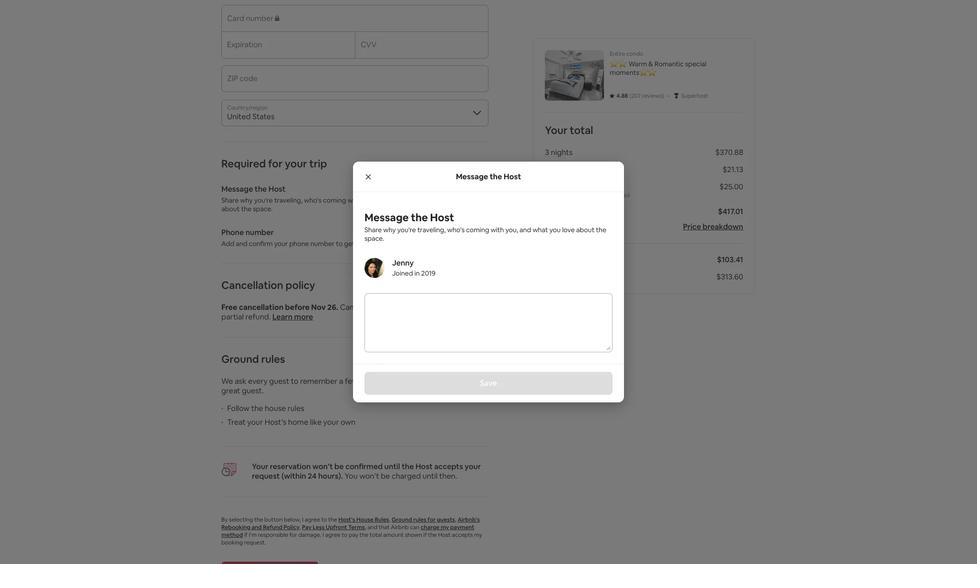 Task type: locate. For each thing, give the bounding box(es) containing it.
until inside your reservation won't be confirmed until the host accepts your request (within 24 hours).
[[385, 462, 400, 472]]

0 horizontal spatial total
[[370, 532, 382, 540]]

romantic
[[655, 60, 684, 68]]

1 vertical spatial what
[[533, 226, 548, 234]]

share
[[222, 196, 239, 205], [365, 226, 382, 234]]

condo
[[627, 50, 644, 58]]

1 vertical spatial message
[[222, 184, 253, 194]]

i right below,
[[302, 517, 304, 524]]

i right damage.
[[323, 532, 324, 540]]

number up confirm
[[246, 228, 274, 238]]

you're down required for your trip
[[254, 196, 273, 205]]

share up updates.
[[365, 226, 382, 234]]

what up updates.
[[390, 196, 405, 205]]

until
[[385, 462, 400, 472], [423, 472, 438, 482]]

1 horizontal spatial space.
[[365, 234, 385, 243]]

0 horizontal spatial before
[[285, 303, 310, 313]]

before
[[285, 303, 310, 313], [366, 303, 390, 313]]

total up nights
[[570, 124, 594, 137]]

what left makes
[[431, 377, 448, 387]]

the inside follow the house rules treat your host's home like your own
[[251, 404, 263, 414]]

0 vertical spatial add button
[[460, 181, 489, 198]]

trip inside the phone number add and confirm your phone number to get trip updates.
[[357, 240, 367, 248]]

by selecting the button below, i agree to the host's house rules , ground rules for guests ,
[[222, 517, 458, 524]]

be left charged
[[381, 472, 390, 482]]

0 horizontal spatial you
[[407, 196, 418, 205]]

Message the Host text field
[[367, 296, 611, 351]]

cancel
[[340, 303, 365, 313]]

1 horizontal spatial what
[[431, 377, 448, 387]]

1 vertical spatial total
[[370, 532, 382, 540]]

a right the 27
[[471, 303, 475, 313]]

you're inside message the host dialog
[[398, 226, 416, 234]]

1 horizontal spatial rules
[[288, 404, 305, 414]]

united states button
[[222, 100, 489, 127]]

1 vertical spatial i
[[323, 532, 324, 540]]

1 vertical spatial in
[[415, 303, 421, 313]]

what down assistance
[[533, 226, 548, 234]]

more
[[294, 312, 313, 322]]

2 horizontal spatial rules
[[414, 517, 427, 524]]

until left then.
[[423, 472, 438, 482]]

space. up confirm
[[253, 205, 273, 213]]

message inside the message the host share why you're traveling, who's coming with you, and what you love about the space.
[[365, 211, 409, 224]]

accepts
[[435, 462, 463, 472], [452, 532, 473, 540]]

why up phone
[[240, 196, 253, 205]]

2 horizontal spatial what
[[533, 226, 548, 234]]

in left 2019
[[415, 269, 420, 278]]

for
[[268, 157, 283, 170], [459, 303, 469, 313], [428, 517, 436, 524], [290, 532, 297, 540]]

rules up guest
[[261, 353, 285, 366]]

26.
[[328, 303, 339, 313]]

0 horizontal spatial number
[[246, 228, 274, 238]]

2 vertical spatial add
[[222, 240, 235, 248]]

2 vertical spatial rules
[[414, 517, 427, 524]]

0 horizontal spatial trip
[[310, 157, 327, 170]]

message the host dialog
[[353, 162, 625, 403]]

agree inside the if i'm responsible for damage. i agree to pay the total amount shown if the host accepts my booking request.
[[326, 532, 341, 540]]

add for phone number
[[468, 229, 481, 237]]

1 vertical spatial your
[[252, 462, 269, 472]]

your left reservation
[[252, 462, 269, 472]]

assistance services fee included
[[545, 192, 630, 200]]

share up phone
[[222, 196, 239, 205]]

space. inside the message the host share why you're traveling, who's coming with you, and what you love about the space.
[[365, 234, 385, 243]]

who's
[[304, 196, 322, 205], [448, 226, 465, 234]]

1 horizontal spatial trip
[[357, 240, 367, 248]]

your inside your reservation won't be confirmed until the host accepts your request (within 24 hours).
[[252, 462, 269, 472]]

rules
[[261, 353, 285, 366], [288, 404, 305, 414], [414, 517, 427, 524]]

home
[[288, 418, 309, 428]]

makes
[[450, 377, 473, 387]]

if left i'm
[[244, 532, 248, 540]]

0 vertical spatial ground
[[222, 353, 259, 366]]

and
[[377, 196, 388, 205], [520, 226, 532, 234], [236, 240, 248, 248], [252, 524, 262, 532], [368, 524, 378, 532]]

1 vertical spatial agree
[[326, 532, 341, 540]]

number right phone
[[311, 240, 335, 248]]

follow the house rules treat your host's home like your own
[[227, 404, 356, 428]]

rules
[[375, 517, 389, 524]]

, right pay
[[365, 524, 366, 532]]

0 horizontal spatial your
[[252, 462, 269, 472]]

what inside we ask every guest to remember a few simple things about what makes a great guest.
[[431, 377, 448, 387]]

3
[[545, 148, 550, 158]]

save button
[[365, 372, 613, 395]]

ground up amount
[[392, 517, 412, 524]]

and inside the message the host share why you're traveling, who's coming with you, and what you love about the space.
[[520, 226, 532, 234]]

2 vertical spatial about
[[408, 377, 429, 387]]

cancellation
[[239, 303, 284, 313]]

1 vertical spatial add
[[468, 229, 481, 237]]

airbnb's rebooking and refund policy
[[222, 517, 480, 532]]

superhost
[[682, 92, 709, 100]]

space.
[[253, 205, 273, 213], [365, 234, 385, 243]]

0 horizontal spatial love
[[419, 196, 432, 205]]

accepts down airbnb's
[[452, 532, 473, 540]]

payment
[[451, 524, 475, 532]]

you won't be charged until then.
[[345, 472, 458, 482]]

1 horizontal spatial you're
[[398, 226, 416, 234]]

below,
[[284, 517, 301, 524]]

$370.88
[[716, 148, 744, 158]]

guest.
[[242, 386, 264, 396]]

0 vertical spatial what
[[390, 196, 405, 205]]

agree right less
[[326, 532, 341, 540]]

1 vertical spatial coming
[[466, 226, 490, 234]]

and inside airbnb's rebooking and refund policy
[[252, 524, 262, 532]]

27
[[449, 303, 458, 313]]

and inside the phone number add and confirm your phone number to get trip updates.
[[236, 240, 248, 248]]

in left on
[[415, 303, 421, 313]]

to left pay
[[342, 532, 348, 540]]

0 vertical spatial you,
[[363, 196, 375, 205]]

1 vertical spatial share
[[365, 226, 382, 234]]

won't right you
[[360, 472, 379, 482]]

total
[[570, 124, 594, 137], [370, 532, 382, 540]]

to left get
[[336, 240, 343, 248]]

policy
[[284, 524, 300, 532]]

1 horizontal spatial coming
[[466, 226, 490, 234]]

total down rules
[[370, 532, 382, 540]]

space. right get
[[365, 234, 385, 243]]

accepts right charged
[[435, 462, 463, 472]]

until right confirmed
[[385, 462, 400, 472]]

rebooking
[[222, 524, 251, 532]]

1 horizontal spatial ground
[[392, 517, 412, 524]]

traveling, up "jenny joined in 2019"
[[418, 226, 446, 234]]

charge my payment method button
[[222, 524, 475, 540]]

add button for phone number
[[460, 225, 489, 241]]

rules up shown
[[414, 517, 427, 524]]

a left the few
[[339, 377, 344, 387]]

what inside message the host dialog
[[533, 226, 548, 234]]

add
[[468, 185, 481, 194], [468, 229, 481, 237], [222, 240, 235, 248]]

2 vertical spatial what
[[431, 377, 448, 387]]

1 horizontal spatial message
[[365, 211, 409, 224]]

0 horizontal spatial agree
[[305, 517, 320, 524]]

1 nov from the left
[[311, 303, 326, 313]]

,
[[389, 517, 391, 524], [455, 517, 457, 524], [300, 524, 301, 532], [365, 524, 366, 532]]

1 vertical spatial add button
[[460, 225, 489, 241]]

0 horizontal spatial if
[[244, 532, 248, 540]]

your up 3 nights
[[545, 124, 568, 137]]

1 vertical spatial about
[[577, 226, 595, 234]]

)
[[663, 92, 665, 100]]

nov left the 27
[[434, 303, 448, 313]]

1 horizontal spatial why
[[384, 226, 396, 234]]

if right shown
[[424, 532, 427, 540]]

2 add button from the top
[[460, 225, 489, 241]]

•
[[668, 91, 670, 101]]

0 horizontal spatial ground
[[222, 353, 259, 366]]

1 horizontal spatial your
[[545, 124, 568, 137]]

agree up damage.
[[305, 517, 320, 524]]

to right guest
[[291, 377, 299, 387]]

2 if from the left
[[424, 532, 427, 540]]

1 horizontal spatial traveling,
[[418, 226, 446, 234]]

2 nov from the left
[[434, 303, 448, 313]]

free cancellation before nov 26.
[[222, 303, 339, 313]]

1 horizontal spatial if
[[424, 532, 427, 540]]

upfront
[[326, 524, 347, 532]]

total inside the if i'm responsible for damage. i agree to pay the total amount shown if the host accepts my booking request.
[[370, 532, 382, 540]]

cancellation policy
[[222, 279, 315, 292]]

1 horizontal spatial who's
[[448, 226, 465, 234]]

1 vertical spatial number
[[311, 240, 335, 248]]

1 vertical spatial why
[[384, 226, 396, 234]]

$103.41
[[718, 255, 744, 265]]

about down the services at right
[[577, 226, 595, 234]]

0 vertical spatial in
[[415, 269, 420, 278]]

, left pay
[[300, 524, 301, 532]]

207
[[632, 92, 641, 100]]

you
[[407, 196, 418, 205], [550, 226, 561, 234]]

pay
[[302, 524, 312, 532]]

0 vertical spatial message
[[456, 172, 489, 182]]

1 horizontal spatial love
[[563, 226, 575, 234]]

1 horizontal spatial about
[[408, 377, 429, 387]]

2 horizontal spatial about
[[577, 226, 595, 234]]

required
[[222, 157, 266, 170]]

1 horizontal spatial i
[[323, 532, 324, 540]]

cancel before check-in on nov 27 for a partial refund.
[[222, 303, 475, 322]]

be left you
[[335, 462, 344, 472]]

&
[[649, 60, 654, 68]]

about inside message the host dialog
[[577, 226, 595, 234]]

1 horizontal spatial number
[[311, 240, 335, 248]]

1 horizontal spatial my
[[475, 532, 483, 540]]

0 horizontal spatial you're
[[254, 196, 273, 205]]

your for your reservation won't be confirmed until the host accepts your request (within 24 hours).
[[252, 462, 269, 472]]

why up updates.
[[384, 226, 396, 234]]

1 vertical spatial you,
[[506, 226, 519, 234]]

0 vertical spatial with
[[348, 196, 361, 205]]

1 vertical spatial who's
[[448, 226, 465, 234]]

you, inside message the host dialog
[[506, 226, 519, 234]]

accepts inside the if i'm responsible for damage. i agree to pay the total amount shown if the host accepts my booking request.
[[452, 532, 473, 540]]

0 horizontal spatial with
[[348, 196, 361, 205]]

learn more button
[[273, 312, 313, 322]]

why
[[240, 196, 253, 205], [384, 226, 396, 234]]

0 horizontal spatial traveling,
[[275, 196, 303, 205]]

1 vertical spatial love
[[563, 226, 575, 234]]

i inside the if i'm responsible for damage. i agree to pay the total amount shown if the host accepts my booking request.
[[323, 532, 324, 540]]

required for your trip
[[222, 157, 327, 170]]

pay less upfront terms link
[[302, 524, 365, 532]]

my right charge
[[441, 524, 449, 532]]

won't
[[313, 462, 333, 472], [360, 472, 379, 482]]

message
[[456, 172, 489, 182], [222, 184, 253, 194], [365, 211, 409, 224]]

0 horizontal spatial until
[[385, 462, 400, 472]]

nov
[[311, 303, 326, 313], [434, 303, 448, 313]]

message the host
[[456, 172, 522, 182]]

to inside the phone number add and confirm your phone number to get trip updates.
[[336, 240, 343, 248]]

for down below,
[[290, 532, 297, 540]]

0 horizontal spatial i
[[302, 517, 304, 524]]

fee
[[598, 192, 606, 200]]

about inside we ask every guest to remember a few simple things about what makes a great guest.
[[408, 377, 429, 387]]

your
[[545, 124, 568, 137], [252, 462, 269, 472]]

for right the 27
[[459, 303, 469, 313]]

ground rules
[[222, 353, 285, 366]]

about up phone
[[222, 205, 240, 213]]

ground up ask
[[222, 353, 259, 366]]

nov left 26.
[[311, 303, 326, 313]]

0 vertical spatial you're
[[254, 196, 273, 205]]

treat
[[227, 418, 246, 428]]

1 horizontal spatial nov
[[434, 303, 448, 313]]

i for below,
[[302, 517, 304, 524]]

you're up jenny
[[398, 226, 416, 234]]

0 horizontal spatial nov
[[311, 303, 326, 313]]

you're
[[254, 196, 273, 205], [398, 226, 416, 234]]

ask
[[235, 377, 247, 387]]

accepts inside your reservation won't be confirmed until the host accepts your request (within 24 hours).
[[435, 462, 463, 472]]

0 vertical spatial accepts
[[435, 462, 463, 472]]

love inside the message the host share why you're traveling, who's coming with you, and what you love about the space.
[[563, 226, 575, 234]]

0 vertical spatial love
[[419, 196, 432, 205]]

my down airbnb's
[[475, 532, 483, 540]]

0 horizontal spatial won't
[[313, 462, 333, 472]]

2 vertical spatial message
[[365, 211, 409, 224]]

by
[[222, 517, 228, 524]]

insurance
[[568, 182, 602, 192]]

in inside "jenny joined in 2019"
[[415, 269, 420, 278]]

price breakdown
[[684, 222, 744, 232]]

host's house rules button
[[339, 517, 389, 524]]

host's
[[339, 517, 356, 524]]

1 vertical spatial space.
[[365, 234, 385, 243]]

your for your total
[[545, 124, 568, 137]]

about right things
[[408, 377, 429, 387]]

1 vertical spatial accepts
[[452, 532, 473, 540]]

my inside charge my payment method
[[441, 524, 449, 532]]

1 add button from the top
[[460, 181, 489, 198]]

add inside the phone number add and confirm your phone number to get trip updates.
[[222, 240, 235, 248]]

add for message the host
[[468, 185, 481, 194]]

ground rules for guests link
[[392, 517, 455, 524]]

won't left you
[[313, 462, 333, 472]]

1 if from the left
[[244, 532, 248, 540]]

0 horizontal spatial my
[[441, 524, 449, 532]]

0 vertical spatial i
[[302, 517, 304, 524]]

1 vertical spatial you're
[[398, 226, 416, 234]]

love
[[419, 196, 432, 205], [563, 226, 575, 234]]

0 vertical spatial coming
[[323, 196, 346, 205]]

rules up the home at the left of the page
[[288, 404, 305, 414]]

1 horizontal spatial you
[[550, 226, 561, 234]]

number
[[246, 228, 274, 238], [311, 240, 335, 248]]

0 vertical spatial why
[[240, 196, 253, 205]]

2 before from the left
[[366, 303, 390, 313]]

2019
[[422, 269, 436, 278]]

for left guests
[[428, 517, 436, 524]]

my inside the if i'm responsible for damage. i agree to pay the total amount shown if the host accepts my booking request.
[[475, 532, 483, 540]]

1 vertical spatial with
[[491, 226, 504, 234]]

1 vertical spatial rules
[[288, 404, 305, 414]]

1 horizontal spatial before
[[366, 303, 390, 313]]

house
[[265, 404, 286, 414]]

0 vertical spatial total
[[570, 124, 594, 137]]

24
[[308, 472, 317, 482]]

0 horizontal spatial rules
[[261, 353, 285, 366]]

0 vertical spatial rules
[[261, 353, 285, 366]]

learn more
[[273, 312, 313, 322]]

traveling, down required for your trip
[[275, 196, 303, 205]]

0 vertical spatial your
[[545, 124, 568, 137]]

1 before from the left
[[285, 303, 310, 313]]

method
[[222, 532, 243, 540]]

pay
[[349, 532, 359, 540]]

add button for message the host
[[460, 181, 489, 198]]

ground
[[222, 353, 259, 366], [392, 517, 412, 524]]

host inside the if i'm responsible for damage. i agree to pay the total amount shown if the host accepts my booking request.
[[438, 532, 451, 540]]



Task type: vqa. For each thing, say whether or not it's contained in the screenshot.
I related to damage.
yes



Task type: describe. For each thing, give the bounding box(es) containing it.
charged
[[392, 472, 421, 482]]

be inside your reservation won't be confirmed until the host accepts your request (within 24 hours).
[[335, 462, 344, 472]]

traveling, inside message the host dialog
[[418, 226, 446, 234]]

can
[[410, 524, 420, 532]]

price
[[684, 222, 702, 232]]

a left save on the bottom of page
[[475, 377, 479, 387]]

simple
[[360, 377, 383, 387]]

0 horizontal spatial about
[[222, 205, 240, 213]]

jenny
[[392, 258, 414, 268]]

amount
[[384, 532, 404, 540]]

, left the airbnb
[[389, 517, 391, 524]]

$313.60
[[717, 272, 744, 282]]

nov inside cancel before check-in on nov 27 for a partial refund.
[[434, 303, 448, 313]]

0 horizontal spatial why
[[240, 196, 253, 205]]

0 horizontal spatial what
[[390, 196, 405, 205]]

$25.00
[[720, 182, 744, 192]]

jenny joined in 2019
[[392, 258, 436, 278]]

⭐️⭐️
[[610, 60, 628, 68]]

terms
[[349, 524, 365, 532]]

if i'm responsible for damage. i agree to pay the total amount shown if the host accepts my booking request.
[[222, 532, 483, 547]]

charge
[[421, 524, 440, 532]]

price breakdown button
[[684, 222, 744, 232]]

, left airbnb's
[[455, 517, 457, 524]]

guests
[[437, 517, 455, 524]]

host's
[[265, 418, 287, 428]]

phone
[[222, 228, 244, 238]]

own
[[341, 418, 356, 428]]

airbnb
[[391, 524, 409, 532]]

to right pay
[[322, 517, 327, 524]]

who's inside message the host dialog
[[448, 226, 465, 234]]

save
[[480, 379, 497, 389]]

0 horizontal spatial message
[[222, 184, 253, 194]]

0 vertical spatial traveling,
[[275, 196, 303, 205]]

confirm
[[249, 240, 273, 248]]

0 vertical spatial trip
[[310, 157, 327, 170]]

share inside the message the host share why you're traveling, who's coming with you, and what you love about the space.
[[365, 226, 382, 234]]

won't inside your reservation won't be confirmed until the host accepts your request (within 24 hours).
[[313, 462, 333, 472]]

, pay less upfront terms , and that airbnb can
[[300, 524, 421, 532]]

1 horizontal spatial be
[[381, 472, 390, 482]]

to inside we ask every guest to remember a few simple things about what makes a great guest.
[[291, 377, 299, 387]]

nights
[[551, 148, 573, 158]]

cancellation
[[222, 279, 284, 292]]

guest
[[269, 377, 289, 387]]

1 horizontal spatial won't
[[360, 472, 379, 482]]

i for damage.
[[323, 532, 324, 540]]

partial
[[222, 312, 244, 322]]

special
[[686, 60, 707, 68]]

travel
[[545, 182, 566, 192]]

booking
[[222, 540, 243, 547]]

reservation
[[270, 462, 311, 472]]

rules inside follow the house rules treat your host's home like your own
[[288, 404, 305, 414]]

agree for below,
[[305, 517, 320, 524]]

0 horizontal spatial who's
[[304, 196, 322, 205]]

0 vertical spatial you
[[407, 196, 418, 205]]

assistance
[[545, 192, 574, 200]]

check-
[[392, 303, 415, 313]]

2 horizontal spatial message
[[456, 172, 489, 182]]

less
[[313, 524, 325, 532]]

remember
[[300, 377, 338, 387]]

$417.01
[[719, 207, 744, 217]]

like
[[310, 418, 322, 428]]

host inside the message the host share why you're traveling, who's coming with you, and what you love about the space.
[[430, 211, 454, 224]]

airbnb's rebooking and refund policy button
[[222, 517, 480, 532]]

great
[[222, 386, 240, 396]]

refund.
[[246, 312, 271, 322]]

agree for damage.
[[326, 532, 341, 540]]

1 vertical spatial ground
[[392, 517, 412, 524]]

message the host share why you're traveling, who's coming with you, and what you love about the space. inside message the host dialog
[[365, 211, 608, 243]]

your total
[[545, 124, 594, 137]]

you inside the message the host share why you're traveling, who's coming with you, and what you love about the space.
[[550, 226, 561, 234]]

to inside the if i'm responsible for damage. i agree to pay the total amount shown if the host accepts my booking request.
[[342, 532, 348, 540]]

your inside the phone number add and confirm your phone number to get trip updates.
[[274, 240, 288, 248]]

that
[[379, 524, 390, 532]]

0 horizontal spatial coming
[[323, 196, 346, 205]]

the inside your reservation won't be confirmed until the host accepts your request (within 24 hours).
[[402, 462, 414, 472]]

4.88 ( 207 reviews )
[[617, 92, 665, 100]]

3 nights
[[545, 148, 573, 158]]

hours).
[[318, 472, 343, 482]]

for inside cancel before check-in on nov 27 for a partial refund.
[[459, 303, 469, 313]]

0 horizontal spatial you,
[[363, 196, 375, 205]]

$21.13
[[723, 165, 744, 175]]

why inside message the host dialog
[[384, 226, 396, 234]]

united
[[227, 112, 251, 122]]

travel insurance
[[545, 182, 602, 192]]

united states
[[227, 112, 275, 122]]

states
[[253, 112, 275, 122]]

policy
[[286, 279, 315, 292]]

request.
[[244, 540, 266, 547]]

your inside your reservation won't be confirmed until the host accepts your request (within 24 hours).
[[465, 462, 481, 472]]

0 horizontal spatial share
[[222, 196, 239, 205]]

coming inside the message the host share why you're traveling, who's coming with you, and what you love about the space.
[[466, 226, 490, 234]]

confirmed
[[346, 462, 383, 472]]

i'm
[[249, 532, 257, 540]]

damage.
[[299, 532, 322, 540]]

united states element
[[222, 100, 489, 127]]

1 horizontal spatial until
[[423, 472, 438, 482]]

a inside cancel before check-in on nov 27 for a partial refund.
[[471, 303, 475, 313]]

host inside your reservation won't be confirmed until the host accepts your request (within 24 hours).
[[416, 462, 433, 472]]

selecting
[[229, 517, 253, 524]]

services
[[575, 192, 596, 200]]

house
[[357, 517, 374, 524]]

get
[[344, 240, 355, 248]]

breakdown
[[703, 222, 744, 232]]

0 horizontal spatial space.
[[253, 205, 273, 213]]

before inside cancel before check-in on nov 27 for a partial refund.
[[366, 303, 390, 313]]

entire
[[610, 50, 626, 58]]

on
[[423, 303, 432, 313]]

for inside the if i'm responsible for damage. i agree to pay the total amount shown if the host accepts my booking request.
[[290, 532, 297, 540]]

with inside the message the host share why you're traveling, who's coming with you, and what you love about the space.
[[491, 226, 504, 234]]

we
[[222, 377, 233, 387]]

for right required
[[268, 157, 283, 170]]

joined
[[392, 269, 413, 278]]

free
[[222, 303, 238, 313]]

things
[[385, 377, 407, 387]]

in inside cancel before check-in on nov 27 for a partial refund.
[[415, 303, 421, 313]]

button
[[265, 517, 283, 524]]



